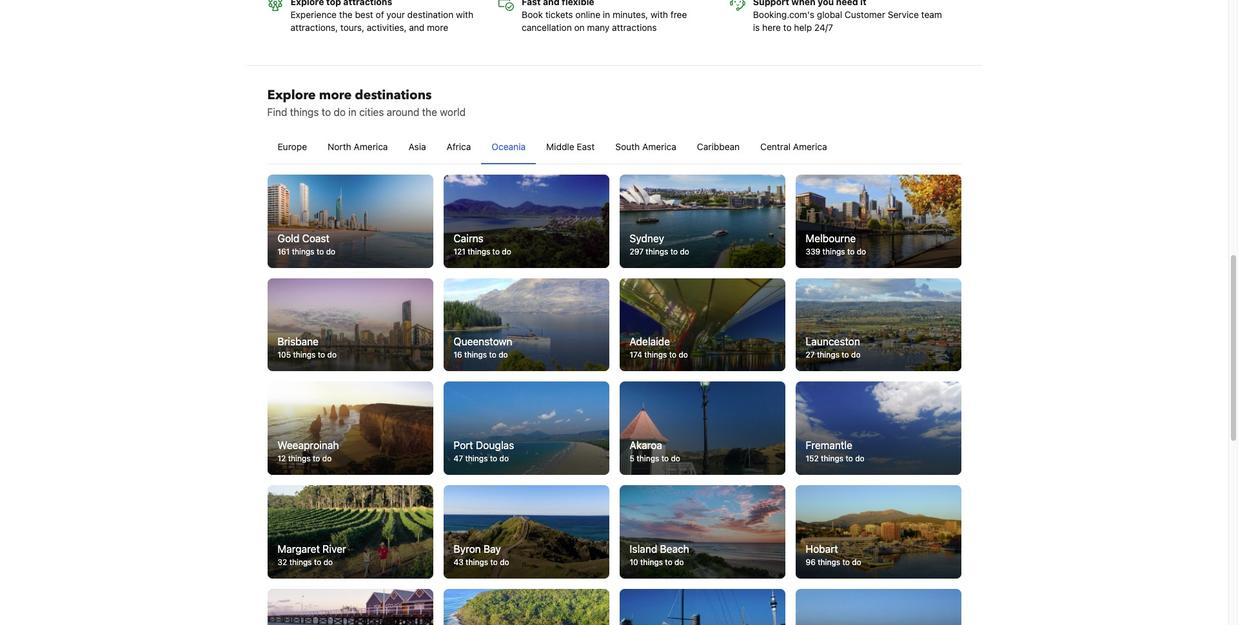 Task type: vqa. For each thing, say whether or not it's contained in the screenshot.
Jetta's GREET
no



Task type: locate. For each thing, give the bounding box(es) containing it.
to down brisbane
[[318, 351, 325, 360]]

do down "weeaproinah"
[[323, 454, 332, 464]]

to inside launceston 27 things to do
[[842, 351, 850, 360]]

1 vertical spatial in
[[349, 107, 357, 118]]

port douglas 47 things to do
[[454, 440, 514, 464]]

to
[[784, 22, 792, 33], [322, 107, 331, 118], [317, 247, 324, 257], [493, 247, 500, 257], [671, 247, 678, 257], [848, 247, 855, 257], [318, 351, 325, 360], [489, 351, 497, 360], [670, 351, 677, 360], [842, 351, 850, 360], [313, 454, 320, 464], [490, 454, 498, 464], [662, 454, 669, 464], [846, 454, 854, 464], [314, 558, 322, 568], [491, 558, 498, 568], [666, 558, 673, 568], [843, 558, 850, 568]]

in inside the book tickets online in minutes, with free cancellation on many attractions
[[603, 9, 611, 20]]

africa button
[[437, 130, 482, 164]]

2 with from the left
[[651, 9, 669, 20]]

coast
[[302, 233, 330, 244]]

1 america from the left
[[354, 141, 388, 152]]

port
[[454, 440, 473, 452]]

0 vertical spatial the
[[339, 9, 353, 20]]

port douglas image
[[444, 382, 609, 476]]

america right south
[[643, 141, 677, 152]]

1 vertical spatial more
[[319, 87, 352, 104]]

to up north
[[322, 107, 331, 118]]

with inside experience the best of your destination with attractions, tours, activities, and more
[[456, 9, 474, 20]]

1 horizontal spatial the
[[422, 107, 437, 118]]

do inside island beach 10 things to do
[[675, 558, 684, 568]]

0 vertical spatial in
[[603, 9, 611, 20]]

in up many
[[603, 9, 611, 20]]

book tickets online in minutes, with free cancellation on many attractions
[[522, 9, 688, 33]]

akaroa
[[630, 440, 663, 452]]

america right central
[[794, 141, 828, 152]]

things down akaroa
[[637, 454, 660, 464]]

launceston 27 things to do
[[806, 337, 861, 360]]

things inside the melbourne 339 things to do
[[823, 247, 846, 257]]

1 horizontal spatial in
[[603, 9, 611, 20]]

booking.com's
[[754, 9, 815, 20]]

do down coast
[[326, 247, 336, 257]]

america inside north america button
[[354, 141, 388, 152]]

more right explore
[[319, 87, 352, 104]]

east
[[577, 141, 595, 152]]

in left cities
[[349, 107, 357, 118]]

16
[[454, 351, 463, 360]]

with left free
[[651, 9, 669, 20]]

do inside byron bay 43 things to do
[[500, 558, 510, 568]]

to down bay
[[491, 558, 498, 568]]

more inside explore more destinations find things to do in cities around the world
[[319, 87, 352, 104]]

do right 174
[[679, 351, 688, 360]]

do down beach
[[675, 558, 684, 568]]

weeaproinah
[[278, 440, 339, 452]]

central america
[[761, 141, 828, 152]]

do down douglas
[[500, 454, 509, 464]]

many
[[588, 22, 610, 33]]

2 america from the left
[[643, 141, 677, 152]]

do left cities
[[334, 107, 346, 118]]

do
[[334, 107, 346, 118], [326, 247, 336, 257], [502, 247, 512, 257], [680, 247, 690, 257], [857, 247, 867, 257], [327, 351, 337, 360], [499, 351, 508, 360], [679, 351, 688, 360], [852, 351, 861, 360], [323, 454, 332, 464], [500, 454, 509, 464], [671, 454, 681, 464], [856, 454, 865, 464], [324, 558, 333, 568], [500, 558, 510, 568], [675, 558, 684, 568], [853, 558, 862, 568]]

to inside byron bay 43 things to do
[[491, 558, 498, 568]]

things down sydney
[[646, 247, 669, 257]]

things down "weeaproinah"
[[288, 454, 311, 464]]

with right destination at the left top of page
[[456, 9, 474, 20]]

activities,
[[367, 22, 407, 33]]

cairns image
[[444, 175, 609, 268]]

more down destination at the left top of page
[[427, 22, 449, 33]]

middle east
[[547, 141, 595, 152]]

america right north
[[354, 141, 388, 152]]

best
[[355, 9, 374, 20]]

middle east button
[[536, 130, 605, 164]]

things inside the brisbane 105 things to do
[[293, 351, 316, 360]]

0 vertical spatial more
[[427, 22, 449, 33]]

do inside queenstown 16 things to do
[[499, 351, 508, 360]]

help
[[795, 22, 813, 33]]

do right 339
[[857, 247, 867, 257]]

things inside queenstown 16 things to do
[[465, 351, 487, 360]]

things down explore
[[290, 107, 319, 118]]

to right 96
[[843, 558, 850, 568]]

things down coast
[[292, 247, 315, 257]]

with
[[456, 9, 474, 20], [651, 9, 669, 20]]

melbourne image
[[796, 175, 962, 268]]

more inside experience the best of your destination with attractions, tours, activities, and more
[[427, 22, 449, 33]]

to down queenstown
[[489, 351, 497, 360]]

to down melbourne
[[848, 247, 855, 257]]

things down island
[[641, 558, 663, 568]]

to down akaroa
[[662, 454, 669, 464]]

america inside central america button
[[794, 141, 828, 152]]

the
[[339, 9, 353, 20], [422, 107, 437, 118]]

europe button
[[267, 130, 318, 164]]

the up tours,
[[339, 9, 353, 20]]

things down byron
[[466, 558, 489, 568]]

do right 121
[[502, 247, 512, 257]]

to inside margaret river 32 things to do
[[314, 558, 322, 568]]

things down 'launceston'
[[818, 351, 840, 360]]

here
[[763, 22, 781, 33]]

explore more destinations find things to do in cities around the world
[[267, 87, 466, 118]]

things down hobart on the bottom
[[818, 558, 841, 568]]

brisbane image
[[267, 279, 433, 372]]

do down 'launceston'
[[852, 351, 861, 360]]

find
[[267, 107, 288, 118]]

melbourne 339 things to do
[[806, 233, 867, 257]]

things inside port douglas 47 things to do
[[466, 454, 488, 464]]

experience the best of your destination with attractions, tours, activities, and more
[[291, 9, 474, 33]]

297
[[630, 247, 644, 257]]

things
[[290, 107, 319, 118], [292, 247, 315, 257], [468, 247, 491, 257], [646, 247, 669, 257], [823, 247, 846, 257], [293, 351, 316, 360], [465, 351, 487, 360], [645, 351, 667, 360], [818, 351, 840, 360], [288, 454, 311, 464], [466, 454, 488, 464], [637, 454, 660, 464], [822, 454, 844, 464], [290, 558, 312, 568], [466, 558, 489, 568], [641, 558, 663, 568], [818, 558, 841, 568]]

to down douglas
[[490, 454, 498, 464]]

do inside adelaide 174 things to do
[[679, 351, 688, 360]]

1 horizontal spatial more
[[427, 22, 449, 33]]

1 vertical spatial the
[[422, 107, 437, 118]]

weeaproinah 12 things to do
[[278, 440, 339, 464]]

beach
[[660, 544, 690, 555]]

to down adelaide
[[670, 351, 677, 360]]

to inside akaroa 5 things to do
[[662, 454, 669, 464]]

do inside weeaproinah 12 things to do
[[323, 454, 332, 464]]

adelaide image
[[620, 279, 786, 372]]

destination
[[408, 9, 454, 20]]

47
[[454, 454, 463, 464]]

tab list containing europe
[[267, 130, 962, 165]]

to inside booking.com's global customer service team is here to help 24/7
[[784, 22, 792, 33]]

do right 5
[[671, 454, 681, 464]]

to down margaret at the bottom left of page
[[314, 558, 322, 568]]

sydney
[[630, 233, 665, 244]]

to right 121
[[493, 247, 500, 257]]

do inside margaret river 32 things to do
[[324, 558, 333, 568]]

0 horizontal spatial the
[[339, 9, 353, 20]]

things inside sydney 297 things to do
[[646, 247, 669, 257]]

to inside weeaproinah 12 things to do
[[313, 454, 320, 464]]

things inside cairns 121 things to do
[[468, 247, 491, 257]]

1 horizontal spatial with
[[651, 9, 669, 20]]

0 horizontal spatial in
[[349, 107, 357, 118]]

do down queenstown
[[499, 351, 508, 360]]

to down "weeaproinah"
[[313, 454, 320, 464]]

cairns 121 things to do
[[454, 233, 512, 257]]

things down queenstown
[[465, 351, 487, 360]]

sydney image
[[620, 175, 786, 268]]

minutes,
[[613, 9, 649, 20]]

do right 297
[[680, 247, 690, 257]]

0 horizontal spatial with
[[456, 9, 474, 20]]

around
[[387, 107, 420, 118]]

north america
[[328, 141, 388, 152]]

1 with from the left
[[456, 9, 474, 20]]

things right 47
[[466, 454, 488, 464]]

things down adelaide
[[645, 351, 667, 360]]

to inside adelaide 174 things to do
[[670, 351, 677, 360]]

sydney 297 things to do
[[630, 233, 690, 257]]

do right 105
[[327, 351, 337, 360]]

to down fremantle on the right bottom of the page
[[846, 454, 854, 464]]

152
[[806, 454, 819, 464]]

margaret
[[278, 544, 320, 555]]

do down river
[[324, 558, 333, 568]]

cities
[[359, 107, 384, 118]]

do down bay
[[500, 558, 510, 568]]

to down beach
[[666, 558, 673, 568]]

fremantle image
[[796, 382, 962, 476]]

noosa heads image
[[444, 590, 609, 626]]

things inside akaroa 5 things to do
[[637, 454, 660, 464]]

things down the cairns
[[468, 247, 491, 257]]

to down 'launceston'
[[842, 351, 850, 360]]

things down melbourne
[[823, 247, 846, 257]]

do right 96
[[853, 558, 862, 568]]

things inside margaret river 32 things to do
[[290, 558, 312, 568]]

0 horizontal spatial more
[[319, 87, 352, 104]]

do inside the melbourne 339 things to do
[[857, 247, 867, 257]]

america
[[354, 141, 388, 152], [643, 141, 677, 152], [794, 141, 828, 152]]

to inside sydney 297 things to do
[[671, 247, 678, 257]]

launceston image
[[796, 279, 962, 372]]

2 horizontal spatial america
[[794, 141, 828, 152]]

cairns
[[454, 233, 484, 244]]

things inside fremantle 152 things to do
[[822, 454, 844, 464]]

hobart 96 things to do
[[806, 544, 862, 568]]

things down margaret at the bottom left of page
[[290, 558, 312, 568]]

south
[[616, 141, 640, 152]]

do right 152
[[856, 454, 865, 464]]

america inside south america button
[[643, 141, 677, 152]]

3 america from the left
[[794, 141, 828, 152]]

in
[[603, 9, 611, 20], [349, 107, 357, 118]]

things down fremantle on the right bottom of the page
[[822, 454, 844, 464]]

1 horizontal spatial america
[[643, 141, 677, 152]]

to down booking.com's
[[784, 22, 792, 33]]

10
[[630, 558, 639, 568]]

of
[[376, 9, 384, 20]]

things down brisbane
[[293, 351, 316, 360]]

tab list
[[267, 130, 962, 165]]

book
[[522, 9, 543, 20]]

the left world
[[422, 107, 437, 118]]

to inside the melbourne 339 things to do
[[848, 247, 855, 257]]

island beach 10 things to do
[[630, 544, 690, 568]]

0 horizontal spatial america
[[354, 141, 388, 152]]

with inside the book tickets online in minutes, with free cancellation on many attractions
[[651, 9, 669, 20]]

to down coast
[[317, 247, 324, 257]]

to right 297
[[671, 247, 678, 257]]

and
[[409, 22, 425, 33]]

adelaide
[[630, 337, 671, 348]]

asia
[[409, 141, 426, 152]]



Task type: describe. For each thing, give the bounding box(es) containing it.
96
[[806, 558, 816, 568]]

global
[[817, 9, 843, 20]]

the inside experience the best of your destination with attractions, tours, activities, and more
[[339, 9, 353, 20]]

queenstown image
[[444, 279, 609, 372]]

27
[[806, 351, 815, 360]]

middle
[[547, 141, 575, 152]]

on
[[575, 22, 585, 33]]

byron
[[454, 544, 481, 555]]

caribbean button
[[687, 130, 751, 164]]

the inside explore more destinations find things to do in cities around the world
[[422, 107, 437, 118]]

hobart
[[806, 544, 839, 555]]

europe
[[278, 141, 307, 152]]

melbourne
[[806, 233, 856, 244]]

tickets
[[546, 9, 573, 20]]

43
[[454, 558, 464, 568]]

do inside fremantle 152 things to do
[[856, 454, 865, 464]]

bay
[[484, 544, 501, 555]]

caribbean
[[698, 141, 740, 152]]

your
[[387, 9, 405, 20]]

africa
[[447, 141, 471, 152]]

24/7
[[815, 22, 834, 33]]

queenstown 16 things to do
[[454, 337, 513, 360]]

akaroa 5 things to do
[[630, 440, 681, 464]]

asia button
[[398, 130, 437, 164]]

queenstown
[[454, 337, 513, 348]]

central
[[761, 141, 791, 152]]

newcastle image
[[796, 590, 962, 626]]

339
[[806, 247, 821, 257]]

attractions
[[612, 22, 657, 33]]

do inside explore more destinations find things to do in cities around the world
[[334, 107, 346, 118]]

do inside gold coast 161 things to do
[[326, 247, 336, 257]]

cancellation
[[522, 22, 572, 33]]

team
[[922, 9, 943, 20]]

america for central america
[[794, 141, 828, 152]]

customer
[[845, 9, 886, 20]]

to inside queenstown 16 things to do
[[489, 351, 497, 360]]

river
[[323, 544, 346, 555]]

island
[[630, 544, 658, 555]]

105
[[278, 351, 291, 360]]

tours,
[[341, 22, 365, 33]]

byron bay image
[[444, 486, 609, 579]]

things inside launceston 27 things to do
[[818, 351, 840, 360]]

in inside explore more destinations find things to do in cities around the world
[[349, 107, 357, 118]]

161
[[278, 247, 290, 257]]

gold coast image
[[267, 175, 433, 268]]

32
[[278, 558, 287, 568]]

auckland image
[[620, 590, 786, 626]]

do inside akaroa 5 things to do
[[671, 454, 681, 464]]

to inside island beach 10 things to do
[[666, 558, 673, 568]]

to inside the brisbane 105 things to do
[[318, 351, 325, 360]]

central america button
[[751, 130, 838, 164]]

things inside adelaide 174 things to do
[[645, 351, 667, 360]]

explore
[[267, 87, 316, 104]]

north america button
[[318, 130, 398, 164]]

gold
[[278, 233, 300, 244]]

south america button
[[605, 130, 687, 164]]

island beach image
[[620, 486, 786, 579]]

gold coast 161 things to do
[[278, 233, 336, 257]]

attractions,
[[291, 22, 338, 33]]

oceania
[[492, 141, 526, 152]]

brisbane
[[278, 337, 319, 348]]

to inside fremantle 152 things to do
[[846, 454, 854, 464]]

to inside cairns 121 things to do
[[493, 247, 500, 257]]

service
[[888, 9, 919, 20]]

destinations
[[355, 87, 432, 104]]

things inside island beach 10 things to do
[[641, 558, 663, 568]]

do inside cairns 121 things to do
[[502, 247, 512, 257]]

busselton image
[[267, 590, 433, 626]]

do inside launceston 27 things to do
[[852, 351, 861, 360]]

launceston
[[806, 337, 861, 348]]

5
[[630, 454, 635, 464]]

adelaide 174 things to do
[[630, 337, 688, 360]]

brisbane 105 things to do
[[278, 337, 337, 360]]

do inside hobart 96 things to do
[[853, 558, 862, 568]]

things inside weeaproinah 12 things to do
[[288, 454, 311, 464]]

fremantle
[[806, 440, 853, 452]]

america for south america
[[643, 141, 677, 152]]

oceania button
[[482, 130, 536, 164]]

to inside hobart 96 things to do
[[843, 558, 850, 568]]

things inside hobart 96 things to do
[[818, 558, 841, 568]]

margaret river 32 things to do
[[278, 544, 346, 568]]

margaret river image
[[267, 486, 433, 579]]

akaroa image
[[620, 382, 786, 476]]

12
[[278, 454, 286, 464]]

weeaproinah image
[[267, 382, 433, 476]]

to inside explore more destinations find things to do in cities around the world
[[322, 107, 331, 118]]

south america
[[616, 141, 677, 152]]

to inside gold coast 161 things to do
[[317, 247, 324, 257]]

things inside gold coast 161 things to do
[[292, 247, 315, 257]]

world
[[440, 107, 466, 118]]

174
[[630, 351, 643, 360]]

douglas
[[476, 440, 514, 452]]

north
[[328, 141, 352, 152]]

do inside port douglas 47 things to do
[[500, 454, 509, 464]]

things inside byron bay 43 things to do
[[466, 558, 489, 568]]

things inside explore more destinations find things to do in cities around the world
[[290, 107, 319, 118]]

is
[[754, 22, 760, 33]]

fremantle 152 things to do
[[806, 440, 865, 464]]

to inside port douglas 47 things to do
[[490, 454, 498, 464]]

hobart image
[[796, 486, 962, 579]]

121
[[454, 247, 466, 257]]

free
[[671, 9, 688, 20]]

byron bay 43 things to do
[[454, 544, 510, 568]]

experience
[[291, 9, 337, 20]]

do inside sydney 297 things to do
[[680, 247, 690, 257]]

america for north america
[[354, 141, 388, 152]]

do inside the brisbane 105 things to do
[[327, 351, 337, 360]]



